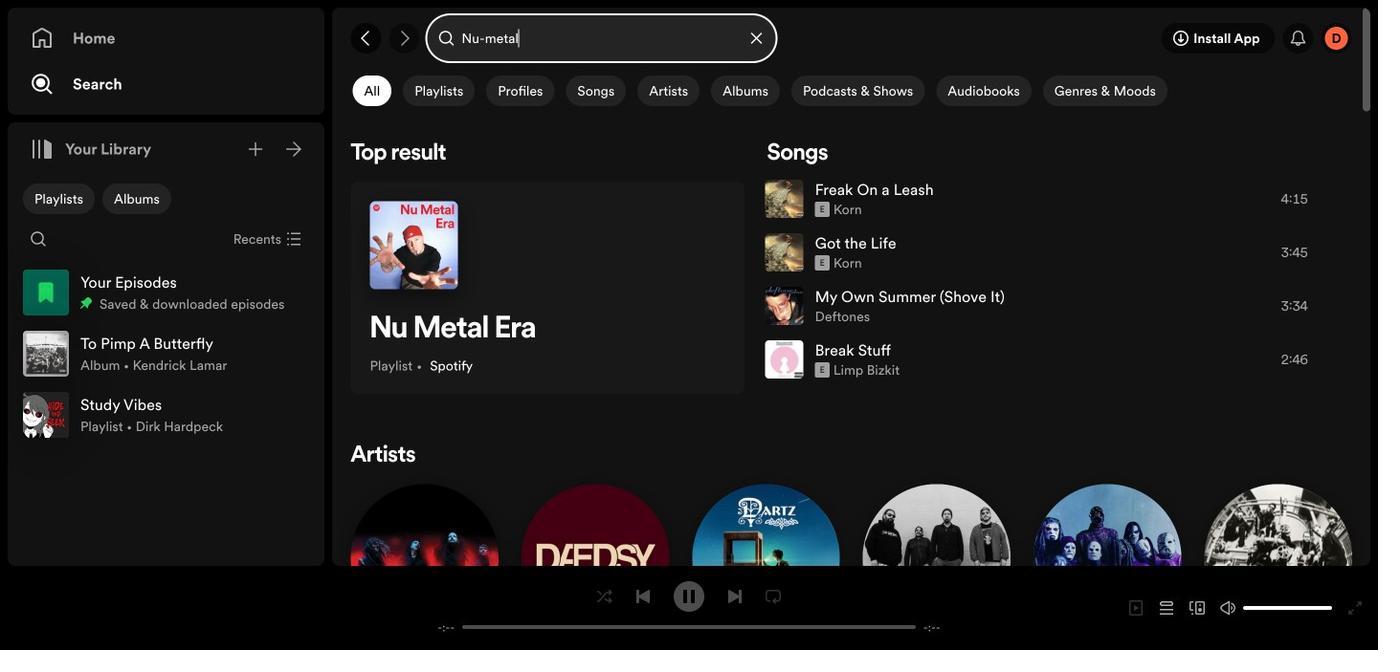 Task type: describe. For each thing, give the bounding box(es) containing it.
2 group from the top
[[15, 323, 317, 385]]

top bar and user menu element
[[332, 8, 1370, 69]]

3 cell from the top
[[765, 280, 1205, 332]]

clear search field image
[[749, 31, 764, 46]]

search in your library image
[[31, 232, 46, 247]]

4 cell from the top
[[765, 334, 1205, 386]]

enable shuffle image
[[597, 589, 612, 605]]

next image
[[727, 589, 743, 605]]

2 cell from the top
[[765, 227, 1205, 278]]

go back image
[[358, 31, 374, 46]]

songs element
[[756, 138, 1352, 388]]

artists element
[[339, 440, 1363, 651]]

top result element
[[351, 138, 744, 394]]



Task type: locate. For each thing, give the bounding box(es) containing it.
what's new image
[[1291, 31, 1306, 46]]

None checkbox
[[353, 76, 392, 106], [403, 76, 475, 106], [566, 76, 626, 106], [638, 76, 700, 106], [791, 76, 925, 106], [1043, 76, 1167, 106], [23, 184, 95, 214], [102, 184, 171, 214], [353, 76, 392, 106], [403, 76, 475, 106], [566, 76, 626, 106], [638, 76, 700, 106], [791, 76, 925, 106], [1043, 76, 1167, 106], [23, 184, 95, 214], [102, 184, 171, 214]]

1 group from the top
[[15, 262, 317, 323]]

none search field inside top bar and user menu element
[[427, 15, 776, 61]]

volume high image
[[1220, 601, 1236, 616]]

0 vertical spatial explicit element
[[815, 202, 830, 217]]

Disable repeat checkbox
[[758, 582, 789, 612]]

0 horizontal spatial none search field
[[23, 224, 54, 255]]

None search field
[[427, 15, 776, 61], [23, 224, 54, 255]]

go forward image
[[397, 31, 412, 46]]

1 cell from the top
[[765, 173, 1205, 225]]

2 explicit element from the top
[[815, 256, 830, 271]]

What do you want to play? field
[[427, 15, 776, 61]]

1 explicit element from the top
[[815, 202, 830, 217]]

cell
[[765, 173, 1205, 225], [765, 227, 1205, 278], [765, 280, 1205, 332], [765, 334, 1205, 386]]

3 group from the top
[[15, 385, 317, 446]]

none search field inside main element
[[23, 224, 54, 255]]

None checkbox
[[486, 76, 554, 106], [711, 76, 780, 106], [936, 76, 1031, 106], [486, 76, 554, 106], [711, 76, 780, 106], [936, 76, 1031, 106]]

0 vertical spatial none search field
[[427, 15, 776, 61]]

previous image
[[635, 589, 651, 605]]

group
[[15, 262, 317, 323], [15, 323, 317, 385], [15, 385, 317, 446]]

3 explicit element from the top
[[815, 363, 830, 378]]

1 horizontal spatial none search field
[[427, 15, 776, 61]]

2 vertical spatial explicit element
[[815, 363, 830, 378]]

1 vertical spatial explicit element
[[815, 256, 830, 271]]

explicit element
[[815, 202, 830, 217], [815, 256, 830, 271], [815, 363, 830, 378]]

spotify – search element
[[332, 69, 1370, 651]]

none search field the "what do you want to play?"
[[427, 15, 776, 61]]

Recents, List view field
[[218, 224, 313, 255]]

disable repeat image
[[766, 589, 781, 605]]

1 vertical spatial none search field
[[23, 224, 54, 255]]

none search field search in your library
[[23, 224, 54, 255]]

main element
[[8, 8, 324, 567]]

player controls element
[[417, 582, 962, 636]]

pause image
[[681, 589, 697, 605]]



Task type: vqa. For each thing, say whether or not it's contained in the screenshot.
Top result ELEMENT
yes



